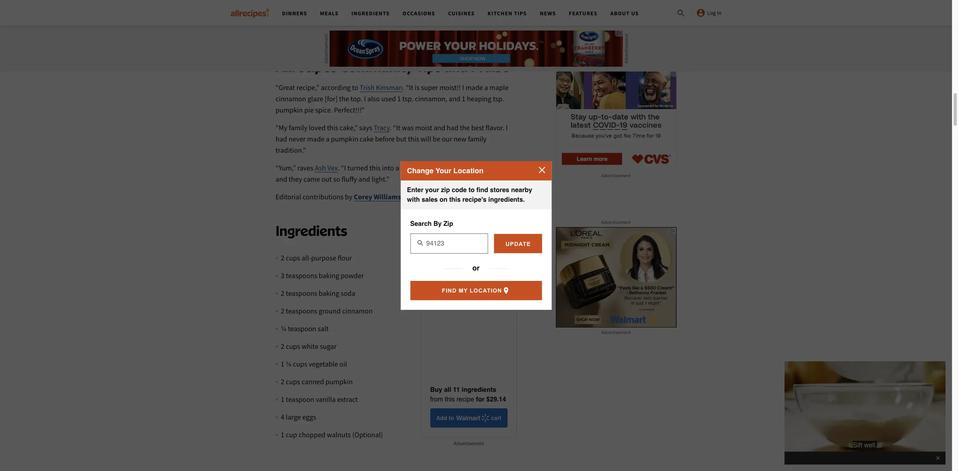Task type: describe. For each thing, give the bounding box(es) containing it.
loved
[[309, 123, 326, 132]]

1 vertical spatial ¼
[[286, 360, 291, 369]]

us
[[631, 10, 639, 17]]

0 horizontal spatial i
[[364, 94, 366, 103]]

light."
[[372, 175, 389, 184]]

log
[[707, 9, 716, 17]]

to inside enter your zip code to find stores nearby with sales on this recipe's       ingredients.
[[469, 187, 475, 194]]

a inside the . "it is super moist!! i made a maple cinnamon glaze [for] the top. i also used 1 tsp. cinnamon, and 1 heaping tsp. pumpkin pie spice. perfect!!!"
[[484, 83, 488, 92]]

meals link
[[320, 10, 339, 17]]

this inside enter your zip code to find stores nearby with sales on this recipe's       ingredients.
[[449, 196, 461, 204]]

1 vertical spatial cake
[[382, 17, 396, 26]]

tracy link
[[374, 123, 390, 132]]

search
[[410, 221, 432, 228]]

spice.
[[315, 105, 333, 115]]

pumpkin cake freezes well and is a great way to get a head start on your fall baking. wrap the cooled, unfrosted cake in at least one layer of storage wrap and at least one layer of aluminum foil. freeze for up to three months.
[[276, 6, 517, 37]]

salt
[[318, 324, 329, 334]]

2 teaspoons baking soda
[[281, 289, 355, 298]]

news link
[[540, 10, 556, 17]]

this right loved
[[327, 123, 338, 132]]

fluffy
[[342, 175, 357, 184]]

search by zip
[[410, 221, 453, 228]]

new
[[454, 134, 466, 144]]

1 vertical spatial had
[[276, 134, 287, 144]]

contributions
[[303, 192, 344, 202]]

but
[[396, 134, 407, 144]]

moist!!
[[440, 83, 461, 92]]

3
[[281, 271, 284, 280]]

0 horizontal spatial by
[[345, 192, 352, 202]]

and right "wrap"
[[505, 17, 517, 26]]

1 left heaping
[[462, 94, 465, 103]]

0 horizontal spatial family
[[289, 123, 307, 132]]

0 horizontal spatial change
[[407, 167, 434, 175]]

teaspoon for 1
[[286, 395, 314, 404]]

"yum," raves ash vex
[[276, 163, 338, 173]]

is inside pumpkin cake freezes well and is a great way to get a head start on your fall baking. wrap the cooled, unfrosted cake in at least one layer of storage wrap and at least one layer of aluminum foil. freeze for up to three months.
[[370, 6, 374, 15]]

change button
[[486, 242, 506, 250]]

1 for 1 cup chopped walnuts (optional)
[[281, 431, 284, 440]]

0 vertical spatial cake
[[304, 6, 318, 15]]

0 vertical spatial had
[[447, 123, 458, 132]]

came
[[303, 175, 320, 184]]

ingredients link
[[351, 10, 390, 17]]

1 vertical spatial walmart logo image
[[456, 413, 489, 425]]

local offers
[[452, 227, 494, 235]]

teaspoons for ground cinnamon
[[286, 307, 317, 316]]

corey
[[354, 192, 372, 202]]

freezes
[[320, 6, 341, 15]]

0 vertical spatial at
[[405, 17, 411, 26]]

cinnamon inside the . "it is super moist!! i made a maple cinnamon glaze [for] the top. i also used 1 tsp. cinnamon, and 1 heaping tsp. pumpkin pie spice. perfect!!!"
[[276, 94, 306, 103]]

flour
[[338, 253, 352, 263]]

allrecipes community tips and praise
[[276, 58, 510, 75]]

1 horizontal spatial cinnamon
[[342, 307, 373, 316]]

1 vertical spatial layer
[[312, 28, 327, 37]]

"my family loved this cake," says tracy
[[276, 123, 390, 132]]

to right add
[[449, 416, 454, 422]]

in
[[398, 17, 403, 26]]

and down "yum," at top
[[276, 175, 287, 184]]

the inside the . "it is super moist!! i made a maple cinnamon glaze [for] the top. i also used 1 tsp. cinnamon, and 1 heaping tsp. pumpkin pie spice. perfect!!!"
[[339, 94, 349, 103]]

and inside the . "it is super moist!! i made a maple cinnamon glaze [for] the top. i also used 1 tsp. cinnamon, and 1 heaping tsp. pumpkin pie spice. perfect!!!"
[[449, 94, 460, 103]]

or
[[472, 264, 480, 273]]

to up top.
[[352, 83, 358, 92]]

freeze
[[381, 28, 401, 37]]

about
[[610, 10, 630, 17]]

2 vertical spatial pumpkin
[[325, 377, 353, 387]]

about us
[[610, 10, 639, 17]]

. for tracy
[[390, 123, 392, 132]]

cupcakes
[[427, 163, 455, 173]]

and inside . "it was moist and had the best flavor. i had never made a pumpkin cake before but this will be our new family tradition."
[[434, 123, 445, 132]]

meals
[[320, 10, 339, 17]]

1 horizontal spatial change
[[486, 243, 506, 249]]

wrap
[[489, 17, 504, 26]]

will
[[421, 134, 431, 144]]

trish
[[360, 83, 375, 92]]

teaspoons for baking powder
[[286, 271, 317, 280]]

moist
[[415, 123, 432, 132]]

a inside . "it was moist and had the best flavor. i had never made a pumpkin cake before but this will be our new family tradition."
[[326, 134, 329, 144]]

raves
[[297, 163, 313, 173]]

2 for 2 cups canned pumpkin
[[281, 377, 284, 387]]

cups down 2 cups white sugar at the left
[[293, 360, 307, 369]]

trish kinsman link
[[360, 83, 403, 92]]

from
[[430, 397, 443, 404]]

your inside enter your zip code to find stores nearby with sales on this recipe's       ingredients.
[[425, 187, 439, 194]]

pie
[[304, 105, 314, 115]]

location for change your location
[[453, 167, 484, 175]]

kitchen tips link
[[488, 10, 527, 17]]

used
[[381, 94, 396, 103]]

three
[[429, 28, 445, 37]]

richmond,
[[431, 243, 458, 249]]

2 for 2 cups all-purpose flour
[[281, 253, 284, 263]]

"great recipe," according to trish kinsman
[[276, 83, 403, 92]]

richmond, ca 94804 change
[[431, 243, 506, 249]]

editorial contributions by corey williams
[[276, 192, 401, 202]]

this inside . "i turned this into a batch of cupcakes (22 mins bake time) and they came out so fluffy and light."
[[369, 163, 381, 173]]

ash
[[315, 163, 326, 173]]

. "i turned this into a batch of cupcakes (22 mins bake time) and they came out so fluffy and light."
[[276, 163, 515, 184]]

top.
[[351, 94, 363, 103]]

purpose
[[311, 253, 336, 263]]

2 for 2 teaspoons baking soda
[[281, 289, 284, 298]]

2 cups all-purpose flour
[[281, 253, 352, 263]]

aluminum
[[336, 28, 367, 37]]

wrap
[[299, 17, 315, 26]]

family inside . "it was moist and had the best flavor. i had never made a pumpkin cake before but this will be our new family tradition."
[[468, 134, 487, 144]]

on inside enter your zip code to find stores nearby with sales on this recipe's       ingredients.
[[440, 196, 447, 204]]

extract
[[337, 395, 358, 404]]

made inside the . "it is super moist!! i made a maple cinnamon glaze [for] the top. i also used 1 tsp. cinnamon, and 1 heaping tsp. pumpkin pie spice. perfect!!!"
[[466, 83, 483, 92]]

of inside . "i turned this into a batch of cupcakes (22 mins bake time) and they came out so fluffy and light."
[[419, 163, 425, 173]]

enter your zip code to find stores nearby with sales on this recipe's       ingredients.
[[407, 187, 532, 204]]

1 vertical spatial by
[[433, 221, 442, 228]]

they
[[289, 175, 302, 184]]

0 vertical spatial one
[[428, 17, 440, 26]]

so
[[333, 175, 340, 184]]

white
[[302, 342, 318, 351]]

4 large eggs
[[281, 413, 316, 422]]

stores
[[490, 187, 509, 194]]

ingredients.
[[488, 196, 525, 204]]

0 vertical spatial ingredients
[[351, 10, 390, 17]]

pumpkin inside the . "it is super moist!! i made a maple cinnamon glaze [for] the top. i also used 1 tsp. cinnamon, and 1 heaping tsp. pumpkin pie spice. perfect!!!"
[[276, 105, 303, 115]]

and up unfrosted
[[357, 6, 368, 15]]

cups for all-purpose flour
[[286, 253, 300, 263]]

your
[[436, 167, 451, 175]]

kitchen
[[488, 10, 513, 17]]

navigation containing dinners
[[276, 0, 676, 26]]

pumpkin inside . "it was moist and had the best flavor. i had never made a pumpkin cake before but this will be our new family tradition."
[[331, 134, 358, 144]]

about us link
[[610, 10, 639, 17]]

for inside buy all 11 ingredients from this recipe for $29.14
[[476, 397, 485, 404]]

cinnamon,
[[415, 94, 447, 103]]

1 ¼ cups vegetable oil
[[281, 360, 347, 369]]

"i
[[341, 163, 346, 173]]

log in
[[707, 9, 722, 17]]

be
[[433, 134, 440, 144]]

0 vertical spatial of
[[458, 17, 464, 26]]

baking for baking powder
[[319, 271, 339, 280]]

1 for 1 teaspoon vanilla extract
[[281, 395, 284, 404]]

williams
[[374, 192, 401, 202]]

find my location
[[442, 288, 502, 294]]

nearby
[[511, 187, 532, 194]]

flavor.
[[486, 123, 504, 132]]

is inside the . "it is super moist!! i made a maple cinnamon glaze [for] the top. i also used 1 tsp. cinnamon, and 1 heaping tsp. pumpkin pie spice. perfect!!!"
[[415, 83, 420, 92]]

features link
[[569, 10, 597, 17]]

kinsman
[[376, 83, 403, 92]]

0 horizontal spatial of
[[328, 28, 334, 37]]



Task type: locate. For each thing, give the bounding box(es) containing it.
0 vertical spatial the
[[317, 17, 326, 26]]

perfect!!!"
[[334, 105, 364, 115]]

i right flavor.
[[506, 123, 508, 132]]

navigation
[[276, 0, 676, 26]]

the inside pumpkin cake freezes well and is a great way to get a head start on your fall baking. wrap the cooled, unfrosted cake in at least one layer of storage wrap and at least one layer of aluminum foil. freeze for up to three months.
[[317, 17, 326, 26]]

vanilla
[[316, 395, 336, 404]]

2 cups canned pumpkin
[[281, 377, 353, 387]]

1 vertical spatial location
[[470, 288, 502, 294]]

up
[[412, 28, 420, 37]]

location for find my location
[[470, 288, 502, 294]]

start
[[452, 6, 466, 15]]

0 horizontal spatial on
[[440, 196, 447, 204]]

2 vertical spatial i
[[506, 123, 508, 132]]

. "it was moist and had the best flavor. i had never made a pumpkin cake before but this will be our new family tradition."
[[276, 123, 508, 155]]

your up sales at the top
[[425, 187, 439, 194]]

the
[[317, 17, 326, 26], [339, 94, 349, 103], [460, 123, 470, 132]]

1 horizontal spatial i
[[462, 83, 464, 92]]

is left super
[[415, 83, 420, 92]]

2 teaspoons from the top
[[286, 289, 317, 298]]

cups left all-
[[286, 253, 300, 263]]

0 horizontal spatial layer
[[312, 28, 327, 37]]

0 horizontal spatial ingredients
[[276, 222, 347, 239]]

teaspoons down 3 teaspoons baking powder
[[286, 289, 317, 298]]

ash vex link
[[315, 163, 338, 173]]

. for ash vex
[[338, 163, 340, 173]]

¼
[[281, 324, 286, 334], [286, 360, 291, 369]]

location right my
[[470, 288, 502, 294]]

occasions
[[403, 10, 435, 17]]

recipe
[[457, 397, 474, 404]]

teaspoons down all-
[[286, 271, 317, 280]]

0 vertical spatial least
[[412, 17, 427, 26]]

0 vertical spatial baking
[[319, 271, 339, 280]]

0 horizontal spatial one
[[299, 28, 310, 37]]

a left maple
[[484, 83, 488, 92]]

ingredients
[[351, 10, 390, 17], [276, 222, 347, 239]]

made up heaping
[[466, 83, 483, 92]]

1 vertical spatial your
[[425, 187, 439, 194]]

2 up the 3
[[281, 253, 284, 263]]

0 vertical spatial your
[[477, 6, 490, 15]]

location up code
[[453, 167, 484, 175]]

i right moist!!
[[462, 83, 464, 92]]

0 vertical spatial by
[[345, 192, 352, 202]]

1 tsp. from the left
[[402, 94, 414, 103]]

1 horizontal spatial cake
[[360, 134, 374, 144]]

2 horizontal spatial the
[[460, 123, 470, 132]]

3 teaspoons from the top
[[286, 307, 317, 316]]

by left 'zip'
[[433, 221, 442, 228]]

teaspoon up 2 cups white sugar at the left
[[288, 324, 316, 334]]

1 vertical spatial teaspoon
[[286, 395, 314, 404]]

0 horizontal spatial at
[[276, 28, 282, 37]]

1 vertical spatial the
[[339, 94, 349, 103]]

1 horizontal spatial layer
[[441, 17, 456, 26]]

for left up
[[402, 28, 411, 37]]

1 left cup
[[281, 431, 284, 440]]

unfrosted
[[352, 17, 381, 26]]

0 vertical spatial is
[[370, 6, 374, 15]]

family down best
[[468, 134, 487, 144]]

baking down purpose
[[319, 271, 339, 280]]

tsp.
[[402, 94, 414, 103], [493, 94, 504, 103]]

by
[[345, 192, 352, 202], [433, 221, 442, 228]]

your left fall
[[477, 6, 490, 15]]

baking up ground
[[319, 289, 339, 298]]

2 vertical spatial teaspoons
[[286, 307, 317, 316]]

1 cup chopped walnuts (optional)
[[281, 431, 383, 440]]

corey williams link
[[354, 192, 401, 202]]

family up never
[[289, 123, 307, 132]]

layer down the wrap in the top of the page
[[312, 28, 327, 37]]

1 up 4
[[281, 395, 284, 404]]

super
[[421, 83, 438, 92]]

the inside . "it was moist and had the best flavor. i had never made a pumpkin cake before but this will be our new family tradition."
[[460, 123, 470, 132]]

1 vertical spatial "it
[[393, 123, 400, 132]]

0 vertical spatial advertisement region
[[329, 31, 623, 67]]

5 2 from the top
[[281, 377, 284, 387]]

large
[[286, 413, 301, 422]]

0 vertical spatial ¼
[[281, 324, 286, 334]]

pumpkin
[[276, 6, 303, 15]]

of right batch
[[419, 163, 425, 173]]

1 horizontal spatial for
[[476, 397, 485, 404]]

pumpkin up "my
[[276, 105, 303, 115]]

0 horizontal spatial cake
[[304, 6, 318, 15]]

this inside . "it was moist and had the best flavor. i had never made a pumpkin cake before but this will be our new family tradition."
[[408, 134, 419, 144]]

2 vertical spatial the
[[460, 123, 470, 132]]

made down loved
[[307, 134, 324, 144]]

0 horizontal spatial had
[[276, 134, 287, 144]]

1 horizontal spatial one
[[428, 17, 440, 26]]

1 horizontal spatial of
[[419, 163, 425, 173]]

0 horizontal spatial for
[[402, 28, 411, 37]]

a left great
[[376, 6, 380, 15]]

0 vertical spatial i
[[462, 83, 464, 92]]

and
[[357, 6, 368, 15], [505, 17, 517, 26], [444, 58, 468, 75], [449, 94, 460, 103], [434, 123, 445, 132], [276, 175, 287, 184], [359, 175, 370, 184]]

heaping
[[467, 94, 491, 103]]

this right but at the top left
[[408, 134, 419, 144]]

pumpkin down the cake,"
[[331, 134, 358, 144]]

for
[[402, 28, 411, 37], [476, 397, 485, 404]]

1 down 2 cups white sugar at the left
[[281, 360, 284, 369]]

great
[[381, 6, 397, 15]]

mins
[[467, 163, 482, 173]]

3 2 from the top
[[281, 307, 284, 316]]

2 horizontal spatial .
[[403, 83, 404, 92]]

ingredients up all-
[[276, 222, 347, 239]]

sales
[[422, 196, 438, 204]]

bake
[[483, 163, 498, 173]]

1 horizontal spatial at
[[405, 17, 411, 26]]

sugar
[[320, 342, 337, 351]]

to left get
[[412, 6, 418, 15]]

2 baking from the top
[[319, 289, 339, 298]]

1 vertical spatial made
[[307, 134, 324, 144]]

"it for is
[[406, 83, 413, 92]]

of down cooled,
[[328, 28, 334, 37]]

0 horizontal spatial cinnamon
[[276, 94, 306, 103]]

tsp. right used
[[402, 94, 414, 103]]

1 vertical spatial advertisement region
[[556, 70, 676, 171]]

cake,"
[[340, 123, 358, 132]]

cake down great
[[382, 17, 396, 26]]

update
[[506, 241, 531, 248]]

cup
[[286, 431, 297, 440]]

1 horizontal spatial .
[[390, 123, 392, 132]]

i right top.
[[364, 94, 366, 103]]

at down the baking.
[[276, 28, 282, 37]]

cups left canned
[[286, 377, 300, 387]]

vex
[[327, 163, 338, 173]]

. inside the . "it is super moist!! i made a maple cinnamon glaze [for] the top. i also used 1 tsp. cinnamon, and 1 heaping tsp. pumpkin pie spice. perfect!!!"
[[403, 83, 404, 92]]

tips right kitchen
[[514, 10, 527, 17]]

0 vertical spatial tips
[[514, 10, 527, 17]]

1 horizontal spatial made
[[466, 83, 483, 92]]

our
[[442, 134, 452, 144]]

. inside . "i turned this into a batch of cupcakes (22 mins bake time) and they came out so fluffy and light."
[[338, 163, 340, 173]]

offers
[[473, 227, 494, 235]]

1 vertical spatial on
[[440, 196, 447, 204]]

batch
[[401, 163, 418, 173]]

0 vertical spatial made
[[466, 83, 483, 92]]

tradition."
[[276, 146, 306, 155]]

2 up ¼ teaspoon salt
[[281, 307, 284, 316]]

your inside pumpkin cake freezes well and is a great way to get a head start on your fall baking. wrap the cooled, unfrosted cake in at least one layer of storage wrap and at least one layer of aluminum foil. freeze for up to three months.
[[477, 6, 490, 15]]

0 vertical spatial walmart logo image
[[441, 253, 498, 269]]

search image
[[676, 8, 686, 18]]

baking for baking soda
[[319, 289, 339, 298]]

2 for 2 cups white sugar
[[281, 342, 284, 351]]

teaspoons up ¼ teaspoon salt
[[286, 307, 317, 316]]

teaspoon
[[288, 324, 316, 334], [286, 395, 314, 404]]

recipe,"
[[296, 83, 319, 92]]

. down allrecipes community tips and praise
[[403, 83, 404, 92]]

. inside . "it was moist and had the best flavor. i had never made a pumpkin cake before but this will be our new family tradition."
[[390, 123, 392, 132]]

"great
[[276, 83, 295, 92]]

1 horizontal spatial tips
[[514, 10, 527, 17]]

0 vertical spatial cinnamon
[[276, 94, 306, 103]]

this up light."
[[369, 163, 381, 173]]

advertisement region
[[329, 31, 623, 67], [556, 70, 676, 171], [556, 227, 676, 328]]

0 horizontal spatial tsp.
[[402, 94, 414, 103]]

1 vertical spatial i
[[364, 94, 366, 103]]

enter
[[407, 187, 423, 194]]

1 horizontal spatial family
[[468, 134, 487, 144]]

"it left super
[[406, 83, 413, 92]]

0 vertical spatial teaspoons
[[286, 271, 317, 280]]

"it for was
[[393, 123, 400, 132]]

2 vertical spatial cake
[[360, 134, 374, 144]]

11
[[453, 387, 460, 394]]

0 horizontal spatial "it
[[393, 123, 400, 132]]

2 down the 3
[[281, 289, 284, 298]]

on right start
[[467, 6, 475, 15]]

to
[[412, 6, 418, 15], [422, 28, 428, 37], [352, 83, 358, 92], [469, 187, 475, 194], [449, 416, 454, 422]]

according
[[321, 83, 351, 92]]

. for trish kinsman
[[403, 83, 404, 92]]

on inside pumpkin cake freezes well and is a great way to get a head start on your fall baking. wrap the cooled, unfrosted cake in at least one layer of storage wrap and at least one layer of aluminum foil. freeze for up to three months.
[[467, 6, 475, 15]]

teaspoon up 4 large eggs in the left of the page
[[286, 395, 314, 404]]

1 horizontal spatial tsp.
[[493, 94, 504, 103]]

0 vertical spatial layer
[[441, 17, 456, 26]]

i
[[462, 83, 464, 92], [364, 94, 366, 103], [506, 123, 508, 132]]

least down the baking.
[[283, 28, 297, 37]]

1 vertical spatial tips
[[416, 58, 441, 75]]

1 horizontal spatial ingredients
[[351, 10, 390, 17]]

. left "i
[[338, 163, 340, 173]]

0 vertical spatial teaspoon
[[288, 324, 316, 334]]

cake down says
[[360, 134, 374, 144]]

in
[[717, 9, 722, 17]]

0 horizontal spatial your
[[425, 187, 439, 194]]

1 horizontal spatial by
[[433, 221, 442, 228]]

"it left was
[[393, 123, 400, 132]]

1 right used
[[397, 94, 401, 103]]

find my location button
[[410, 281, 542, 301]]

cinnamon
[[276, 94, 306, 103], [342, 307, 373, 316]]

at right in
[[405, 17, 411, 26]]

walmart logo image
[[441, 253, 498, 269], [456, 413, 489, 425]]

. up before
[[390, 123, 392, 132]]

one down the wrap in the top of the page
[[299, 28, 310, 37]]

cinnamon down "great
[[276, 94, 306, 103]]

made inside . "it was moist and had the best flavor. i had never made a pumpkin cake before but this will be our new family tradition."
[[307, 134, 324, 144]]

walmart logo image down "richmond, ca 94804 change"
[[441, 253, 498, 269]]

a right get
[[430, 6, 434, 15]]

cuisines link
[[448, 10, 475, 17]]

2 left white
[[281, 342, 284, 351]]

had up 'our'
[[447, 123, 458, 132]]

1 vertical spatial one
[[299, 28, 310, 37]]

home image
[[230, 8, 269, 18]]

the right the wrap in the top of the page
[[317, 17, 326, 26]]

a inside . "i turned this into a batch of cupcakes (22 mins bake time) and they came out so fluffy and light."
[[395, 163, 399, 173]]

2 vertical spatial advertisement region
[[556, 227, 676, 328]]

least up up
[[412, 17, 427, 26]]

0 vertical spatial .
[[403, 83, 404, 92]]

months.
[[447, 28, 472, 37]]

and up be
[[434, 123, 445, 132]]

1 baking from the top
[[319, 271, 339, 280]]

1 vertical spatial at
[[276, 28, 282, 37]]

teaspoon for ¼
[[288, 324, 316, 334]]

canned
[[302, 377, 324, 387]]

cinnamon down the soda
[[342, 307, 373, 316]]

zip
[[441, 187, 450, 194]]

to right up
[[422, 28, 428, 37]]

2 tsp. from the left
[[493, 94, 504, 103]]

ingredients up "foil."
[[351, 10, 390, 17]]

"it inside the . "it is super moist!! i made a maple cinnamon glaze [for] the top. i also used 1 tsp. cinnamon, and 1 heaping tsp. pumpkin pie spice. perfect!!!"
[[406, 83, 413, 92]]

eggs
[[302, 413, 316, 422]]

glaze
[[308, 94, 323, 103]]

0 vertical spatial change
[[407, 167, 434, 175]]

0 vertical spatial on
[[467, 6, 475, 15]]

0 horizontal spatial least
[[283, 28, 297, 37]]

1 vertical spatial of
[[328, 28, 334, 37]]

cups left white
[[286, 342, 300, 351]]

2 for 2 teaspoons ground cinnamon
[[281, 307, 284, 316]]

cake inside . "it was moist and had the best flavor. i had never made a pumpkin cake before but this will be our new family tradition."
[[360, 134, 374, 144]]

1 teaspoons from the top
[[286, 271, 317, 280]]

4
[[281, 413, 284, 422]]

layer down head
[[441, 17, 456, 26]]

1 horizontal spatial "it
[[406, 83, 413, 92]]

change right 94804
[[486, 243, 506, 249]]

1 horizontal spatial least
[[412, 17, 427, 26]]

"it inside . "it was moist and had the best flavor. i had never made a pumpkin cake before but this will be our new family tradition."
[[393, 123, 400, 132]]

the down "great recipe," according to trish kinsman at the left top
[[339, 94, 349, 103]]

of
[[458, 17, 464, 26], [328, 28, 334, 37], [419, 163, 425, 173]]

[for]
[[325, 94, 338, 103]]

"it
[[406, 83, 413, 92], [393, 123, 400, 132]]

2 2 from the top
[[281, 289, 284, 298]]

by left corey
[[345, 192, 352, 202]]

walnuts
[[327, 431, 351, 440]]

0 horizontal spatial the
[[317, 17, 326, 26]]

and down moist!!
[[449, 94, 460, 103]]

for down ingredients
[[476, 397, 485, 404]]

on down zip
[[440, 196, 447, 204]]

2 left canned
[[281, 377, 284, 387]]

1 2 from the top
[[281, 253, 284, 263]]

vegetable
[[309, 360, 338, 369]]

on
[[467, 6, 475, 15], [440, 196, 447, 204]]

cooled,
[[328, 17, 350, 26]]

the up new
[[460, 123, 470, 132]]

zip
[[443, 221, 453, 228]]

¼ down 2 cups white sugar at the left
[[286, 360, 291, 369]]

praise
[[471, 58, 510, 75]]

change up enter
[[407, 167, 434, 175]]

occasions link
[[403, 10, 435, 17]]

cups for white sugar
[[286, 342, 300, 351]]

2 vertical spatial .
[[338, 163, 340, 173]]

1 horizontal spatial your
[[477, 6, 490, 15]]

and down turned
[[359, 175, 370, 184]]

a down "my family loved this cake," says tracy
[[326, 134, 329, 144]]

1 vertical spatial least
[[283, 28, 297, 37]]

1 vertical spatial change
[[486, 243, 506, 249]]

0 horizontal spatial .
[[338, 163, 340, 173]]

powder
[[341, 271, 364, 280]]

cake up the wrap in the top of the page
[[304, 6, 318, 15]]

this inside buy all 11 ingredients from this recipe for $29.14
[[445, 397, 455, 404]]

had down "my
[[276, 134, 287, 144]]

0 horizontal spatial made
[[307, 134, 324, 144]]

walmart logo image down recipe at the bottom left of page
[[456, 413, 489, 425]]

1 for 1 ¼ cups vegetable oil
[[281, 360, 284, 369]]

4 2 from the top
[[281, 342, 284, 351]]

2
[[281, 253, 284, 263], [281, 289, 284, 298], [281, 307, 284, 316], [281, 342, 284, 351], [281, 377, 284, 387]]

i inside . "it was moist and had the best flavor. i had never made a pumpkin cake before but this will be our new family tradition."
[[506, 123, 508, 132]]

a right into
[[395, 163, 399, 173]]

to up recipe's at the top of the page
[[469, 187, 475, 194]]

1 vertical spatial cinnamon
[[342, 307, 373, 316]]

local
[[452, 227, 471, 235]]

0 vertical spatial pumpkin
[[276, 105, 303, 115]]

0 vertical spatial "it
[[406, 83, 413, 92]]

pumpkin down oil
[[325, 377, 353, 387]]

tips up super
[[416, 58, 441, 75]]

94804
[[469, 243, 485, 249]]

tsp. down maple
[[493, 94, 504, 103]]

1 horizontal spatial the
[[339, 94, 349, 103]]

and up moist!!
[[444, 58, 468, 75]]

allrecipes
[[276, 58, 337, 75]]

"yum,"
[[276, 163, 296, 173]]

cups for canned pumpkin
[[286, 377, 300, 387]]

this down code
[[449, 196, 461, 204]]

this down all
[[445, 397, 455, 404]]

location inside button
[[470, 288, 502, 294]]

layer
[[441, 17, 456, 26], [312, 28, 327, 37]]

0 vertical spatial location
[[453, 167, 484, 175]]

2 horizontal spatial of
[[458, 17, 464, 26]]

teaspoons for baking soda
[[286, 289, 317, 298]]

also
[[367, 94, 380, 103]]

1 vertical spatial is
[[415, 83, 420, 92]]

storage
[[465, 17, 487, 26]]

cart
[[491, 416, 501, 422]]

for inside pumpkin cake freezes well and is a great way to get a head start on your fall baking. wrap the cooled, unfrosted cake in at least one layer of storage wrap and at least one layer of aluminum foil. freeze for up to three months.
[[402, 28, 411, 37]]

account image
[[696, 8, 706, 18]]

(22
[[456, 163, 466, 173]]

all-
[[302, 253, 311, 263]]

buy all 11 ingredients from this recipe for $29.14
[[430, 387, 506, 404]]

1 vertical spatial baking
[[319, 289, 339, 298]]

of up the months. in the top left of the page
[[458, 17, 464, 26]]



Task type: vqa. For each thing, say whether or not it's contained in the screenshot.
the cups associated with canned pumpkin
yes



